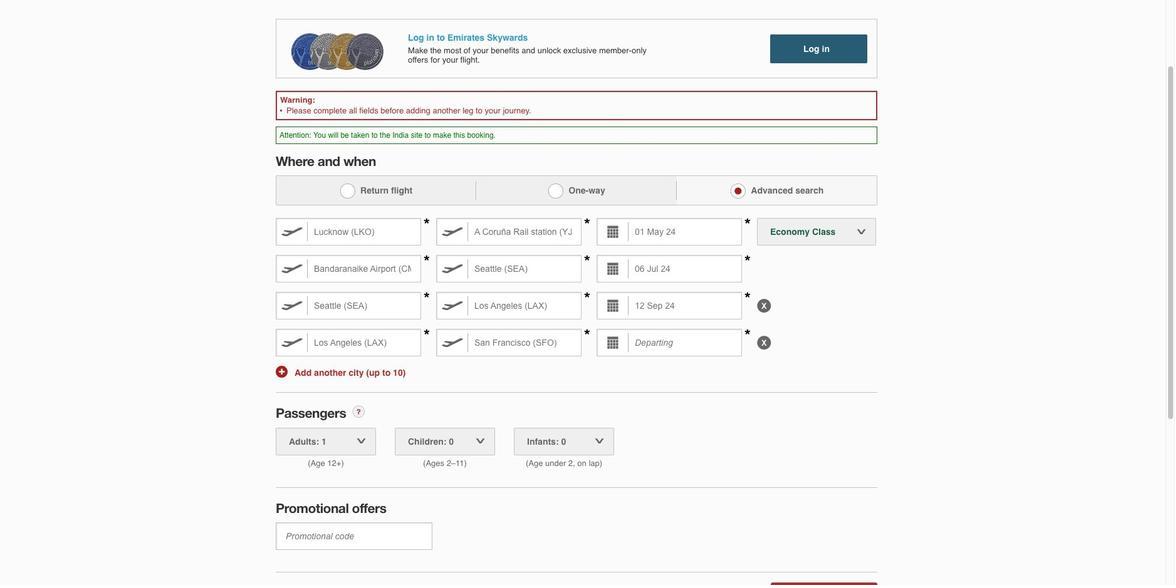 Task type: vqa. For each thing, say whether or not it's contained in the screenshot.
cell
no



Task type: locate. For each thing, give the bounding box(es) containing it.
Departure Airport text field
[[276, 255, 421, 283], [276, 329, 421, 357]]

Departing text field
[[597, 218, 743, 246], [597, 292, 743, 320]]

required image for second arrival airport text box
[[585, 292, 597, 298]]

2 arrival airport text field from the top
[[437, 329, 582, 357]]

required image
[[745, 218, 758, 224], [424, 255, 437, 261], [585, 255, 597, 261], [585, 292, 597, 298], [745, 292, 758, 298], [585, 329, 597, 335]]

Arrival Airport text field
[[437, 218, 582, 246], [437, 292, 582, 320]]

departing text field for 2nd arrival airport text field from the bottom
[[597, 255, 743, 283]]

1 departing text field from the top
[[597, 218, 743, 246]]

departure airport text field for second arrival airport text box
[[276, 292, 421, 320]]

0 vertical spatial arrival airport text field
[[437, 255, 582, 283]]

1 departure airport text field from the top
[[276, 218, 421, 246]]

2 arrival airport text field from the top
[[437, 292, 582, 320]]

Departing text field
[[597, 255, 743, 283], [597, 329, 743, 357]]

2 departure airport text field from the top
[[276, 329, 421, 357]]

1 vertical spatial departure airport text field
[[276, 292, 421, 320]]

0 vertical spatial arrival airport text field
[[437, 218, 582, 246]]

departing text field for 1st arrival airport text field from the bottom
[[597, 329, 743, 357]]

0 vertical spatial departing text field
[[597, 218, 743, 246]]

Arrival Airport text field
[[437, 255, 582, 283], [437, 329, 582, 357]]

Departure Airport text field
[[276, 218, 421, 246], [276, 292, 421, 320]]

required image for 2nd arrival airport text field from the bottom
[[585, 255, 597, 261]]

1 departing text field from the top
[[597, 255, 743, 283]]

1 departure airport text field from the top
[[276, 255, 421, 283]]

1 vertical spatial departing text field
[[597, 292, 743, 320]]

required image
[[424, 218, 437, 224], [585, 218, 597, 224], [745, 255, 758, 261], [424, 292, 437, 298], [424, 329, 437, 335], [745, 329, 758, 335]]

1 vertical spatial departing text field
[[597, 329, 743, 357]]

departure airport text field for 2nd arrival airport text field from the bottom
[[276, 255, 421, 283]]

None field
[[758, 218, 877, 246], [276, 428, 376, 456], [395, 428, 495, 456], [514, 428, 615, 456], [758, 218, 877, 246], [276, 428, 376, 456], [395, 428, 495, 456], [514, 428, 615, 456]]

1 arrival airport text field from the top
[[437, 218, 582, 246]]

heading
[[280, 96, 315, 105]]

1 vertical spatial departure airport text field
[[276, 329, 421, 357]]

0 vertical spatial departure airport text field
[[276, 255, 421, 283]]

departure airport text field for 1st arrival airport text field from the bottom
[[276, 329, 421, 357]]

0 vertical spatial departure airport text field
[[276, 218, 421, 246]]

1 vertical spatial arrival airport text field
[[437, 292, 582, 320]]

2 departure airport text field from the top
[[276, 292, 421, 320]]

2 departing text field from the top
[[597, 329, 743, 357]]

Promotional code text field
[[276, 523, 433, 551]]

0 vertical spatial departing text field
[[597, 255, 743, 283]]

1 vertical spatial arrival airport text field
[[437, 329, 582, 357]]

2 departing text field from the top
[[597, 292, 743, 320]]



Task type: describe. For each thing, give the bounding box(es) containing it.
departure airport text field for second arrival airport text box from the bottom
[[276, 218, 421, 246]]

departing text field for second arrival airport text box from the bottom
[[597, 218, 743, 246]]

1 arrival airport text field from the top
[[437, 255, 582, 283]]

required image for departure airport text box for 2nd arrival airport text field from the bottom
[[424, 255, 437, 261]]

emirates skywards membership tiers image
[[286, 29, 389, 78]]

departing text field for second arrival airport text box
[[597, 292, 743, 320]]

required image for 1st arrival airport text field from the bottom
[[585, 329, 597, 335]]



